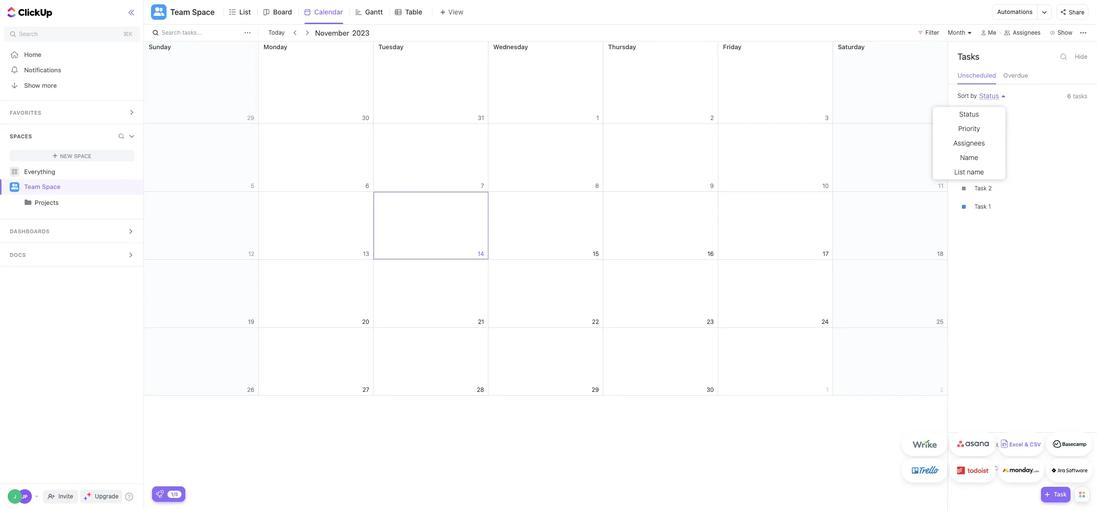 Task type: vqa. For each thing, say whether or not it's contained in the screenshot.
Name
yes



Task type: locate. For each thing, give the bounding box(es) containing it.
unscheduled
[[958, 71, 996, 79]]

0 vertical spatial 3
[[989, 130, 992, 137]]

status right the by
[[980, 92, 999, 100]]

task
[[975, 130, 987, 137], [975, 148, 987, 156], [975, 167, 987, 174], [975, 203, 987, 211], [1054, 492, 1067, 499]]

space for team space button
[[192, 8, 215, 16]]

priority
[[959, 125, 980, 133]]

team
[[170, 8, 190, 16], [24, 183, 40, 191]]

0 vertical spatial task 3
[[975, 130, 992, 137]]

name
[[967, 168, 984, 176]]

team space for team space link in the top of the page
[[24, 183, 61, 191]]

0 vertical spatial ‎task
[[975, 112, 987, 119]]

3 up the "task 2"
[[989, 130, 992, 137]]

1 horizontal spatial assignees
[[1013, 29, 1041, 36]]

show more
[[24, 81, 57, 89]]

2 vertical spatial space
[[42, 183, 61, 191]]

more
[[42, 81, 57, 89]]

1 vertical spatial team space
[[24, 183, 61, 191]]

task 2
[[975, 148, 992, 156]]

2 up task 1
[[989, 185, 992, 192]]

me button
[[978, 27, 1001, 39]]

‎task down name
[[975, 185, 987, 192]]

0 vertical spatial space
[[192, 8, 215, 16]]

0 horizontal spatial list
[[239, 8, 251, 16]]

upgrade link
[[80, 491, 122, 504]]

0 vertical spatial 1
[[989, 112, 991, 119]]

excel & csv link
[[999, 433, 1044, 457]]

23
[[707, 318, 714, 326]]

2 2 from the top
[[989, 185, 992, 192]]

3 right name
[[989, 167, 992, 174]]

home link
[[0, 47, 144, 62]]

team for team space link in the top of the page
[[24, 183, 40, 191]]

task 3 up the ‎task 2
[[975, 167, 992, 174]]

share button
[[1057, 4, 1089, 20]]

2 ‎task from the top
[[975, 185, 987, 192]]

row
[[144, 42, 948, 124], [144, 124, 948, 192], [144, 192, 948, 260], [144, 260, 948, 328], [144, 328, 948, 396]]

0 vertical spatial list
[[239, 8, 251, 16]]

2 1 from the top
[[989, 203, 991, 211]]

search up sunday
[[162, 29, 181, 36]]

everything
[[24, 168, 55, 176]]

2 horizontal spatial space
[[192, 8, 215, 16]]

‎task
[[975, 112, 987, 119], [975, 185, 987, 192]]

assignees
[[1013, 29, 1041, 36], [954, 139, 985, 147]]

1 horizontal spatial team
[[170, 8, 190, 16]]

everything link
[[0, 164, 144, 180]]

list left board
[[239, 8, 251, 16]]

notifications
[[24, 66, 61, 74]]

1 horizontal spatial team space
[[170, 8, 215, 16]]

team space up tasks...
[[170, 8, 215, 16]]

search tasks...
[[162, 29, 202, 36]]

list
[[239, 8, 251, 16], [955, 168, 966, 176]]

dashboards
[[10, 228, 50, 235]]

0 horizontal spatial search
[[19, 30, 38, 38]]

calendar link
[[314, 0, 347, 24]]

0 horizontal spatial space
[[42, 183, 61, 191]]

list name
[[955, 168, 984, 176]]

Search tasks... text field
[[162, 26, 242, 40]]

2 3 from the top
[[989, 167, 992, 174]]

1 vertical spatial team
[[24, 183, 40, 191]]

space for team space link in the top of the page
[[42, 183, 61, 191]]

‎task up the priority
[[975, 112, 987, 119]]

team inside sidebar navigation
[[24, 183, 40, 191]]

1 vertical spatial 2
[[989, 185, 992, 192]]

3 row from the top
[[144, 192, 948, 260]]

status
[[980, 92, 999, 100], [960, 110, 979, 118]]

1 ‎task from the top
[[975, 112, 987, 119]]

team up search tasks...
[[170, 8, 190, 16]]

27
[[363, 387, 369, 394]]

team space inside team space button
[[170, 8, 215, 16]]

new space
[[60, 153, 91, 159]]

1 2 from the top
[[989, 148, 992, 156]]

team down everything
[[24, 183, 40, 191]]

space right the new
[[74, 153, 91, 159]]

1 vertical spatial list
[[955, 168, 966, 176]]

grid
[[143, 42, 948, 510]]

1 vertical spatial status
[[960, 110, 979, 118]]

today button
[[267, 28, 287, 38]]

1 vertical spatial 3
[[989, 167, 992, 174]]

1 down status dropdown button
[[989, 112, 991, 119]]

friday
[[723, 43, 742, 51]]

0 vertical spatial 2
[[989, 148, 992, 156]]

2 right name
[[989, 148, 992, 156]]

invite
[[58, 493, 73, 501]]

0 horizontal spatial team
[[24, 183, 40, 191]]

24
[[822, 318, 829, 326]]

4 row from the top
[[144, 260, 948, 328]]

18
[[938, 250, 944, 258]]

task 3 up the "task 2"
[[975, 130, 992, 137]]

assignees inside button
[[1013, 29, 1041, 36]]

projects link
[[1, 195, 135, 211], [35, 195, 135, 211]]

show
[[24, 81, 40, 89]]

task 3
[[975, 130, 992, 137], [975, 167, 992, 174]]

search up home
[[19, 30, 38, 38]]

space inside team space button
[[192, 8, 215, 16]]

csv
[[1030, 442, 1041, 448]]

team space inside team space link
[[24, 183, 61, 191]]

space inside team space link
[[42, 183, 61, 191]]

1 down the ‎task 2
[[989, 203, 991, 211]]

team inside button
[[170, 8, 190, 16]]

1 vertical spatial ‎task
[[975, 185, 987, 192]]

calendars
[[987, 441, 1018, 449]]

assignees down the priority
[[954, 139, 985, 147]]

user group image
[[11, 184, 18, 190]]

1 vertical spatial 1
[[989, 203, 991, 211]]

list left name
[[955, 168, 966, 176]]

15
[[593, 250, 599, 258]]

0 horizontal spatial assignees
[[954, 139, 985, 147]]

29
[[592, 387, 599, 394]]

team space for team space button
[[170, 8, 215, 16]]

1 for task 1
[[989, 203, 991, 211]]

by
[[971, 92, 977, 99]]

sidebar navigation
[[0, 0, 144, 510]]

1 1 from the top
[[989, 112, 991, 119]]

1 horizontal spatial list
[[955, 168, 966, 176]]

1 task 3 from the top
[[975, 130, 992, 137]]

space up projects
[[42, 183, 61, 191]]

status up the priority
[[960, 110, 979, 118]]

row containing 26
[[144, 328, 948, 396]]

search
[[162, 29, 181, 36], [19, 30, 38, 38]]

5 row from the top
[[144, 328, 948, 396]]

board link
[[273, 0, 296, 24]]

0 horizontal spatial team space
[[24, 183, 61, 191]]

2 row from the top
[[144, 124, 948, 192]]

team space
[[170, 8, 215, 16], [24, 183, 61, 191]]

‎task 2
[[975, 185, 992, 192]]

assignees down automations button
[[1013, 29, 1041, 36]]

monday
[[264, 43, 287, 51]]

1 vertical spatial task 3
[[975, 167, 992, 174]]

space up search tasks... text field
[[192, 8, 215, 16]]

1 horizontal spatial search
[[162, 29, 181, 36]]

1 horizontal spatial status
[[980, 92, 999, 100]]

20
[[362, 318, 369, 326]]

saturday
[[838, 43, 865, 51]]

30
[[707, 387, 714, 394]]

calendar
[[314, 8, 343, 16]]

0 vertical spatial team
[[170, 8, 190, 16]]

⌘k
[[123, 30, 133, 38]]

22
[[592, 318, 599, 326]]

1 vertical spatial space
[[74, 153, 91, 159]]

‎task for ‎task 2
[[975, 185, 987, 192]]

2
[[989, 148, 992, 156], [989, 185, 992, 192]]

0 vertical spatial assignees
[[1013, 29, 1041, 36]]

your calendars 0
[[971, 441, 1026, 449]]

search inside sidebar navigation
[[19, 30, 38, 38]]

0 vertical spatial team space
[[170, 8, 215, 16]]

team space down everything
[[24, 183, 61, 191]]

overdue
[[1004, 71, 1029, 79]]

excel & csv
[[1010, 442, 1041, 448]]

2 task 3 from the top
[[975, 167, 992, 174]]

14
[[478, 250, 484, 258]]

docs
[[10, 252, 26, 258]]

tasks
[[958, 52, 980, 62]]

notifications link
[[0, 62, 144, 78]]

projects
[[35, 199, 59, 207]]

3
[[989, 130, 992, 137], [989, 167, 992, 174]]



Task type: describe. For each thing, give the bounding box(es) containing it.
upgrade
[[95, 493, 119, 501]]

today
[[268, 29, 285, 36]]

25
[[937, 318, 944, 326]]

list for list
[[239, 8, 251, 16]]

19
[[248, 318, 254, 326]]

0
[[1022, 442, 1026, 448]]

table
[[405, 8, 422, 16]]

task 1
[[975, 203, 991, 211]]

favorites button
[[0, 101, 144, 124]]

1 3 from the top
[[989, 130, 992, 137]]

gantt
[[365, 8, 383, 16]]

1 projects link from the left
[[1, 195, 135, 211]]

1 row from the top
[[144, 42, 948, 124]]

‎task 1
[[975, 112, 991, 119]]

1/5
[[171, 492, 178, 498]]

gantt link
[[365, 0, 387, 24]]

your
[[971, 441, 986, 449]]

6 tasks
[[1068, 93, 1088, 100]]

onboarding checklist button element
[[156, 491, 164, 499]]

home
[[24, 50, 41, 58]]

wednesday
[[493, 43, 528, 51]]

1 horizontal spatial space
[[74, 153, 91, 159]]

tasks...
[[182, 29, 202, 36]]

board
[[273, 8, 292, 16]]

team space link
[[24, 180, 135, 195]]

0 vertical spatial status
[[980, 92, 999, 100]]

share
[[1069, 9, 1085, 16]]

17
[[823, 250, 829, 258]]

21
[[478, 318, 484, 326]]

row containing 19
[[144, 260, 948, 328]]

hide button
[[1072, 51, 1091, 63]]

16
[[708, 250, 714, 258]]

sort by
[[958, 92, 977, 99]]

thursday
[[608, 43, 636, 51]]

28
[[477, 387, 484, 394]]

new
[[60, 153, 73, 159]]

list for list name
[[955, 168, 966, 176]]

automations
[[998, 8, 1033, 15]]

search for search tasks...
[[162, 29, 181, 36]]

onboarding checklist button image
[[156, 491, 164, 499]]

26
[[247, 387, 254, 394]]

‎task for ‎task 1
[[975, 112, 987, 119]]

status button
[[977, 92, 999, 100]]

2 for ‎task 2
[[989, 185, 992, 192]]

row containing 14
[[144, 192, 948, 260]]

assignees button
[[1001, 27, 1045, 39]]

me
[[988, 29, 997, 36]]

2 projects link from the left
[[35, 195, 135, 211]]

excel
[[1010, 442, 1023, 448]]

team for team space button
[[170, 8, 190, 16]]

tasks
[[1073, 93, 1088, 100]]

search for search
[[19, 30, 38, 38]]

0 horizontal spatial status
[[960, 110, 979, 118]]

favorites
[[10, 110, 41, 116]]

team space button
[[167, 1, 215, 23]]

table link
[[405, 0, 426, 24]]

6
[[1068, 93, 1072, 100]]

1 for ‎task 1
[[989, 112, 991, 119]]

hide
[[1075, 53, 1088, 60]]

sort
[[958, 92, 969, 99]]

&
[[1025, 442, 1029, 448]]

tuesday
[[379, 43, 404, 51]]

name
[[961, 154, 979, 162]]

grid containing sunday
[[143, 42, 948, 510]]

automations button
[[993, 5, 1038, 19]]

list link
[[239, 0, 255, 24]]

1 vertical spatial assignees
[[954, 139, 985, 147]]

2 for task 2
[[989, 148, 992, 156]]

sunday
[[149, 43, 171, 51]]



